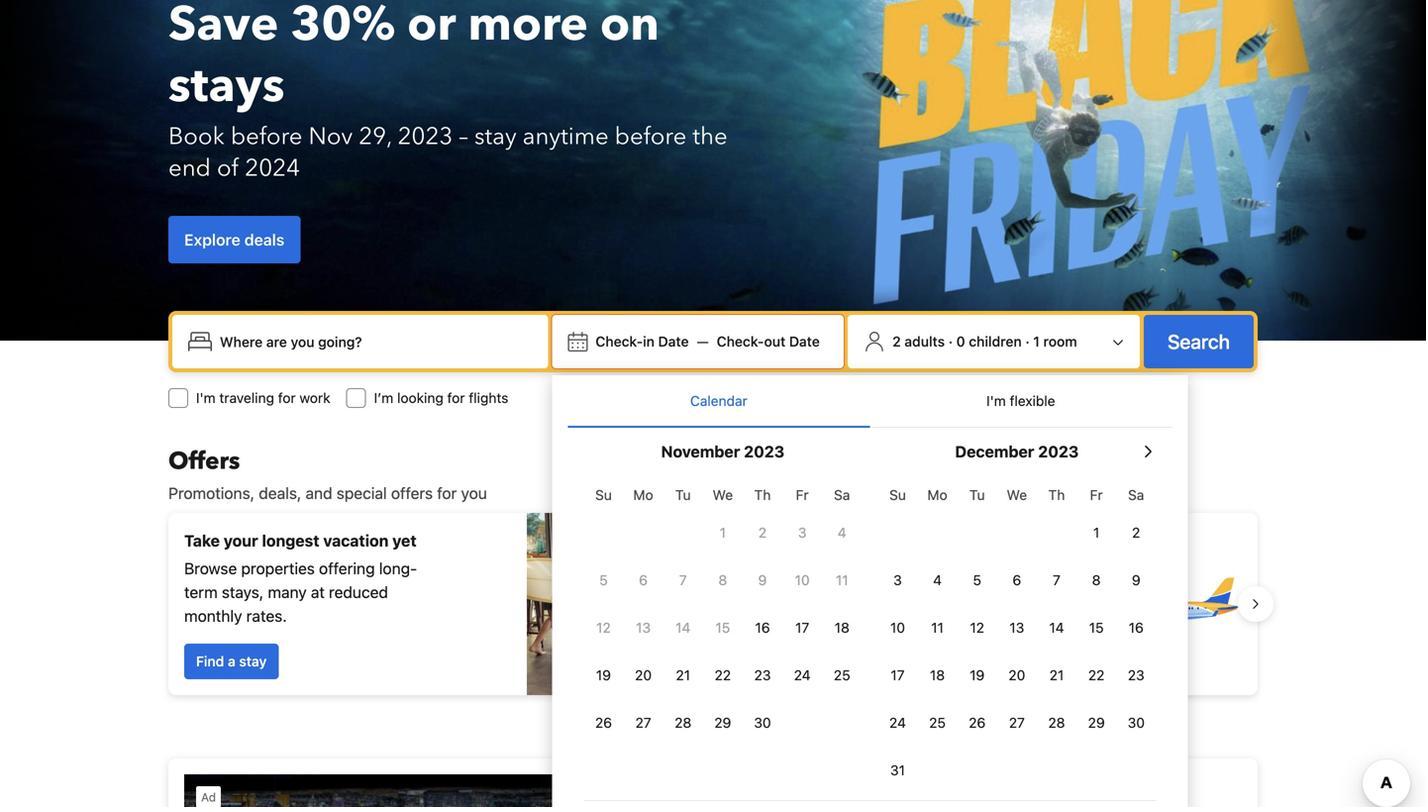 Task type: locate. For each thing, give the bounding box(es) containing it.
2023 right 29,
[[398, 120, 453, 153]]

1 13 from the left
[[636, 619, 651, 636]]

1 vertical spatial 24
[[889, 714, 906, 731]]

11 inside checkbox
[[931, 619, 944, 636]]

11 right 10 november 2023 checkbox on the right of the page
[[836, 572, 848, 588]]

flights left with
[[979, 571, 1024, 590]]

0 horizontal spatial i'm
[[196, 390, 216, 406]]

11 for 11 option at the bottom of page
[[836, 572, 848, 588]]

region containing take your longest vacation yet
[[153, 505, 1274, 703]]

30 right the 29 'option'
[[1128, 714, 1145, 731]]

1 horizontal spatial 17
[[891, 667, 905, 683]]

12 for 12 option
[[970, 619, 984, 636]]

progress bar
[[685, 711, 741, 719]]

4 right 3 december 2023 option
[[933, 572, 942, 588]]

20 left 21 november 2023 option
[[635, 667, 652, 683]]

2 28 from the left
[[1048, 714, 1065, 731]]

we for november
[[713, 487, 733, 503]]

stays
[[168, 53, 285, 118]]

1 vertical spatial –
[[828, 571, 837, 590]]

28 November 2023 checkbox
[[663, 701, 703, 745]]

17 left the 18 checkbox
[[891, 667, 905, 683]]

1 horizontal spatial stay
[[474, 120, 517, 153]]

11 inside option
[[836, 572, 848, 588]]

15 for 15 checkbox
[[715, 619, 730, 636]]

29 inside 'option'
[[1088, 714, 1105, 731]]

0 vertical spatial stay
[[474, 120, 517, 153]]

0 horizontal spatial 4
[[838, 524, 846, 541]]

3 right the 2 november 2023 option
[[798, 524, 807, 541]]

stay
[[474, 120, 517, 153], [239, 653, 267, 669]]

3 left 4 december 2023 checkbox
[[893, 572, 902, 588]]

3 November 2023 checkbox
[[782, 511, 822, 555]]

19 November 2023 checkbox
[[584, 654, 623, 697]]

30 for the 30 checkbox
[[754, 714, 771, 731]]

25
[[834, 667, 850, 683], [929, 714, 946, 731]]

30 December 2023 checkbox
[[1116, 701, 1156, 745]]

0 horizontal spatial 12
[[596, 619, 611, 636]]

0 horizontal spatial 19
[[596, 667, 611, 683]]

18 for 18 november 2023 checkbox
[[835, 619, 850, 636]]

18 right 17 november 2023 checkbox at the bottom of page
[[835, 619, 850, 636]]

i'm left flexible
[[986, 393, 1006, 409]]

1 21 from the left
[[676, 667, 690, 683]]

25 inside 25 november 2023 checkbox
[[834, 667, 850, 683]]

for inside offers promotions, deals, and special offers for you
[[437, 484, 457, 503]]

1 left room
[[1033, 333, 1040, 350]]

flights
[[469, 390, 508, 406], [979, 571, 1024, 590]]

22 inside 22 option
[[1088, 667, 1105, 683]]

11 for 11 checkbox
[[931, 619, 944, 636]]

1 12 from the left
[[596, 619, 611, 636]]

7 November 2023 checkbox
[[663, 559, 703, 602]]

16 December 2023 checkbox
[[1116, 606, 1156, 650]]

16 inside checkbox
[[1129, 619, 1144, 636]]

4 inside option
[[838, 524, 846, 541]]

and left book
[[908, 571, 935, 590]]

0 horizontal spatial stay
[[239, 653, 267, 669]]

stay left anytime
[[474, 120, 517, 153]]

21 inside option
[[1049, 667, 1064, 683]]

1 horizontal spatial 7
[[1053, 572, 1061, 588]]

2 tu from the left
[[969, 487, 985, 503]]

at
[[311, 583, 325, 602]]

1 horizontal spatial 2
[[892, 333, 901, 350]]

17 for 17 option
[[891, 667, 905, 683]]

or
[[407, 0, 456, 57]]

14 November 2023 checkbox
[[663, 606, 703, 650]]

18 November 2023 checkbox
[[822, 606, 862, 650]]

0 vertical spatial 11
[[836, 572, 848, 588]]

1 26 from the left
[[595, 714, 612, 731]]

11
[[836, 572, 848, 588], [931, 619, 944, 636]]

0 horizontal spatial ·
[[948, 333, 953, 350]]

14 left 15 checkbox
[[675, 619, 691, 636]]

30 right 29 november 2023 option
[[754, 714, 771, 731]]

0 vertical spatial flights
[[469, 390, 508, 406]]

0 horizontal spatial 28
[[675, 714, 691, 731]]

14 right 13 december 2023 "option"
[[1049, 619, 1064, 636]]

reduced
[[329, 583, 388, 602]]

1 horizontal spatial 14
[[1049, 619, 1064, 636]]

tu for december
[[969, 487, 985, 503]]

fr up the 3 checkbox
[[796, 487, 809, 503]]

22 inside 22 november 2023 option
[[715, 667, 731, 683]]

2023 down flexible
[[1038, 442, 1079, 461]]

0 horizontal spatial 15
[[715, 619, 730, 636]]

2 we from the left
[[1007, 487, 1027, 503]]

4
[[838, 524, 846, 541], [933, 572, 942, 588]]

book
[[168, 120, 225, 153]]

tu for november
[[675, 487, 691, 503]]

2 horizontal spatial 2023
[[1038, 442, 1079, 461]]

5 inside 5 'option'
[[599, 572, 608, 588]]

7 inside 7 option
[[1053, 572, 1061, 588]]

9 inside checkbox
[[758, 572, 767, 588]]

9 for 9 december 2023 option
[[1132, 572, 1140, 588]]

7 right 6 "checkbox"
[[679, 572, 687, 588]]

3 inside checkbox
[[798, 524, 807, 541]]

1 vertical spatial 18
[[930, 667, 945, 683]]

we
[[713, 487, 733, 503], [1007, 487, 1027, 503]]

region
[[153, 505, 1274, 703], [576, 801, 1164, 807]]

2 9 from the left
[[1132, 572, 1140, 588]]

mo up 4 december 2023 checkbox
[[927, 487, 947, 503]]

30 inside 30 december 2023 option
[[1128, 714, 1145, 731]]

0 vertical spatial 10
[[795, 572, 810, 588]]

14 inside 'option'
[[675, 619, 691, 636]]

0 horizontal spatial 7
[[679, 572, 687, 588]]

1 14 from the left
[[675, 619, 691, 636]]

1 horizontal spatial and
[[908, 571, 935, 590]]

10 for 10 november 2023 checkbox on the right of the page
[[795, 572, 810, 588]]

su
[[595, 487, 612, 503], [889, 487, 906, 503]]

6 inside the 6 december 2023 checkbox
[[1013, 572, 1021, 588]]

stay right a
[[239, 653, 267, 669]]

1 8 from the left
[[718, 572, 727, 588]]

18 left 19 checkbox
[[930, 667, 945, 683]]

4 inside checkbox
[[933, 572, 942, 588]]

23 inside option
[[754, 667, 771, 683]]

13
[[636, 619, 651, 636], [1009, 619, 1024, 636]]

grid for november
[[584, 475, 862, 745]]

fr for november 2023
[[796, 487, 809, 503]]

0 vertical spatial 25
[[834, 667, 850, 683]]

2 13 from the left
[[1009, 619, 1024, 636]]

24 for the 24 december 2023 checkbox
[[889, 714, 906, 731]]

1 horizontal spatial i'm
[[986, 393, 1006, 409]]

1 horizontal spatial th
[[1048, 487, 1065, 503]]

2 right 1 december 2023 option
[[1132, 524, 1140, 541]]

2 inside option
[[758, 524, 767, 541]]

2 sa from the left
[[1128, 487, 1144, 503]]

25 right the 24 december 2023 checkbox
[[929, 714, 946, 731]]

1 date from the left
[[658, 333, 689, 350]]

29 inside option
[[714, 714, 731, 731]]

0 horizontal spatial su
[[595, 487, 612, 503]]

1 horizontal spatial 6
[[1013, 572, 1021, 588]]

1 9 from the left
[[758, 572, 767, 588]]

3 inside option
[[893, 572, 902, 588]]

20 for 20 option
[[1008, 667, 1025, 683]]

2 14 from the left
[[1049, 619, 1064, 636]]

1 horizontal spatial 12
[[970, 619, 984, 636]]

0 horizontal spatial 11
[[836, 572, 848, 588]]

0 horizontal spatial 2
[[758, 524, 767, 541]]

10 right 9 checkbox on the right of page
[[795, 572, 810, 588]]

check- left —
[[596, 333, 643, 350]]

13 inside checkbox
[[636, 619, 651, 636]]

29,
[[359, 120, 392, 153]]

1 16 from the left
[[755, 619, 770, 636]]

1 horizontal spatial we
[[1007, 487, 1027, 503]]

su up 5 'option'
[[595, 487, 612, 503]]

2 fr from the left
[[1090, 487, 1103, 503]]

0 horizontal spatial 5
[[599, 572, 608, 588]]

19 for 19 checkbox
[[970, 667, 985, 683]]

25 for '25 december 2023' checkbox
[[929, 714, 946, 731]]

1 grid from the left
[[584, 475, 862, 745]]

7 right the 6 december 2023 checkbox
[[1053, 572, 1061, 588]]

15 inside option
[[1089, 619, 1104, 636]]

we down december 2023
[[1007, 487, 1027, 503]]

20 inside checkbox
[[635, 667, 652, 683]]

1 horizontal spatial 15
[[1089, 619, 1104, 636]]

1 29 from the left
[[714, 714, 731, 731]]

0 horizontal spatial th
[[754, 487, 771, 503]]

7 inside 7 option
[[679, 572, 687, 588]]

2023
[[398, 120, 453, 153], [744, 442, 785, 461], [1038, 442, 1079, 461]]

29 November 2023 checkbox
[[703, 701, 743, 745]]

1 15 from the left
[[715, 619, 730, 636]]

1 horizontal spatial 27
[[1009, 714, 1025, 731]]

1 horizontal spatial flights
[[979, 571, 1024, 590]]

– right 10 november 2023 checkbox on the right of the page
[[828, 571, 837, 590]]

0 horizontal spatial 30
[[754, 714, 771, 731]]

18 December 2023 checkbox
[[918, 654, 957, 697]]

16 down flexibility
[[755, 619, 770, 636]]

13 November 2023 checkbox
[[623, 606, 663, 650]]

mo
[[633, 487, 653, 503], [927, 487, 947, 503]]

27 December 2023 checkbox
[[997, 701, 1037, 745]]

1 19 from the left
[[596, 667, 611, 683]]

26 December 2023 checkbox
[[957, 701, 997, 745]]

2 th from the left
[[1048, 487, 1065, 503]]

stay inside save 30% or more on stays book before nov 29, 2023 – stay anytime before the end of 2024
[[474, 120, 517, 153]]

0 horizontal spatial mo
[[633, 487, 653, 503]]

mo for november
[[633, 487, 653, 503]]

22 right 21 november 2023 option
[[715, 667, 731, 683]]

5
[[599, 572, 608, 588], [973, 572, 981, 588]]

1 7 from the left
[[679, 572, 687, 588]]

i'm for i'm flexible
[[986, 393, 1006, 409]]

0 horizontal spatial 16
[[755, 619, 770, 636]]

2 8 from the left
[[1092, 572, 1101, 588]]

10 down get inspired – compare and book flights with flexibility on the right of the page
[[890, 619, 905, 636]]

2023 right november
[[744, 442, 785, 461]]

th up the 2 november 2023 option
[[754, 487, 771, 503]]

21 right 20 option
[[1049, 667, 1064, 683]]

26 right '25 december 2023' checkbox
[[969, 714, 986, 731]]

11 left 12 option
[[931, 619, 944, 636]]

26
[[595, 714, 612, 731], [969, 714, 986, 731]]

2 22 from the left
[[1088, 667, 1105, 683]]

0 horizontal spatial 8
[[718, 572, 727, 588]]

take
[[184, 531, 220, 550]]

5 left 6 "checkbox"
[[599, 572, 608, 588]]

14 for 14 option
[[1049, 619, 1064, 636]]

2 check- from the left
[[717, 333, 764, 350]]

1 tu from the left
[[675, 487, 691, 503]]

sa up 4 option
[[834, 487, 850, 503]]

1 6 from the left
[[639, 572, 648, 588]]

1 inside option
[[1093, 524, 1100, 541]]

sa
[[834, 487, 850, 503], [1128, 487, 1144, 503]]

15 inside checkbox
[[715, 619, 730, 636]]

6 right 5 'option'
[[639, 572, 648, 588]]

6 inside 6 "checkbox"
[[639, 572, 648, 588]]

2 mo from the left
[[927, 487, 947, 503]]

0 horizontal spatial 26
[[595, 714, 612, 731]]

27
[[635, 714, 651, 731], [1009, 714, 1025, 731]]

2 15 from the left
[[1089, 619, 1104, 636]]

20 right 19 checkbox
[[1008, 667, 1025, 683]]

1 27 from the left
[[635, 714, 651, 731]]

1 sa from the left
[[834, 487, 850, 503]]

27 November 2023 checkbox
[[623, 701, 663, 745]]

1 5 from the left
[[599, 572, 608, 588]]

8 left get
[[718, 572, 727, 588]]

offers main content
[[153, 445, 1274, 807]]

1 vertical spatial and
[[908, 571, 935, 590]]

18 inside 18 november 2023 checkbox
[[835, 619, 850, 636]]

16 inside 'option'
[[755, 619, 770, 636]]

1 November 2023 checkbox
[[703, 511, 743, 555]]

for
[[278, 390, 296, 406], [447, 390, 465, 406], [437, 484, 457, 503]]

1 horizontal spatial check-
[[717, 333, 764, 350]]

1 horizontal spatial 26
[[969, 714, 986, 731]]

13 inside "option"
[[1009, 619, 1024, 636]]

1 left the 2 november 2023 option
[[720, 524, 726, 541]]

18 inside checkbox
[[930, 667, 945, 683]]

1 horizontal spatial 11
[[931, 619, 944, 636]]

16 for 16 checkbox
[[1129, 619, 1144, 636]]

21 for 21 november 2023 option
[[676, 667, 690, 683]]

3 for 3 december 2023 option
[[893, 572, 902, 588]]

24 left '25 december 2023' checkbox
[[889, 714, 906, 731]]

1 vertical spatial stay
[[239, 653, 267, 669]]

1 28 from the left
[[675, 714, 691, 731]]

1 horizontal spatial 24
[[889, 714, 906, 731]]

6 left with
[[1013, 572, 1021, 588]]

15 right 14 november 2023 'option'
[[715, 619, 730, 636]]

traveling
[[219, 390, 274, 406]]

2 30 from the left
[[1128, 714, 1145, 731]]

tab list
[[568, 375, 1172, 429]]

8 inside checkbox
[[718, 572, 727, 588]]

0 horizontal spatial 27
[[635, 714, 651, 731]]

15
[[715, 619, 730, 636], [1089, 619, 1104, 636]]

th
[[754, 487, 771, 503], [1048, 487, 1065, 503]]

before left the on the top of the page
[[615, 120, 687, 153]]

stays,
[[222, 583, 264, 602]]

i'm
[[196, 390, 216, 406], [986, 393, 1006, 409]]

21 inside option
[[676, 667, 690, 683]]

26 November 2023 checkbox
[[584, 701, 623, 745]]

10 inside option
[[890, 619, 905, 636]]

the
[[693, 120, 728, 153]]

1 horizontal spatial 25
[[929, 714, 946, 731]]

0 vertical spatial 3
[[798, 524, 807, 541]]

1 horizontal spatial 23
[[1128, 667, 1145, 683]]

17 inside checkbox
[[795, 619, 809, 636]]

1 for november 2023
[[720, 524, 726, 541]]

fr up 1 december 2023 option
[[1090, 487, 1103, 503]]

2 27 from the left
[[1009, 714, 1025, 731]]

1 vertical spatial 25
[[929, 714, 946, 731]]

2 19 from the left
[[970, 667, 985, 683]]

29 for 29 november 2023 option
[[714, 714, 731, 731]]

flights right looking
[[469, 390, 508, 406]]

0 horizontal spatial flights
[[469, 390, 508, 406]]

19 December 2023 checkbox
[[957, 654, 997, 697]]

12 inside option
[[970, 619, 984, 636]]

2 16 from the left
[[1129, 619, 1144, 636]]

20 inside option
[[1008, 667, 1025, 683]]

0 horizontal spatial sa
[[834, 487, 850, 503]]

promotions,
[[168, 484, 255, 503]]

date right out
[[789, 333, 820, 350]]

1 22 from the left
[[715, 667, 731, 683]]

6
[[639, 572, 648, 588], [1013, 572, 1021, 588]]

2 left adults
[[892, 333, 901, 350]]

2 inside checkbox
[[1132, 524, 1140, 541]]

15 right 14 option
[[1089, 619, 1104, 636]]

1 vertical spatial 4
[[933, 572, 942, 588]]

9 for 9 checkbox on the right of page
[[758, 572, 767, 588]]

27 for 27 december 2023 option
[[1009, 714, 1025, 731]]

i'm left traveling at the left of the page
[[196, 390, 216, 406]]

19 right the 18 checkbox
[[970, 667, 985, 683]]

2 29 from the left
[[1088, 714, 1105, 731]]

2024
[[245, 152, 300, 185]]

i'm inside button
[[986, 393, 1006, 409]]

28 right the 27 option
[[675, 714, 691, 731]]

explore
[[184, 230, 240, 249]]

0 horizontal spatial 21
[[676, 667, 690, 683]]

1 horizontal spatial –
[[828, 571, 837, 590]]

2 20 from the left
[[1008, 667, 1025, 683]]

24 for 24 checkbox
[[794, 667, 811, 683]]

14 inside option
[[1049, 619, 1064, 636]]

0 horizontal spatial 3
[[798, 524, 807, 541]]

8 right 7 option
[[1092, 572, 1101, 588]]

· left 0
[[948, 333, 953, 350]]

1 fr from the left
[[796, 487, 809, 503]]

1 horizontal spatial 10
[[890, 619, 905, 636]]

30 inside the 30 checkbox
[[754, 714, 771, 731]]

for left 'you'
[[437, 484, 457, 503]]

28
[[675, 714, 691, 731], [1048, 714, 1065, 731]]

1 horizontal spatial 8
[[1092, 572, 1101, 588]]

19 left 20 checkbox
[[596, 667, 611, 683]]

0 horizontal spatial 25
[[834, 667, 850, 683]]

· right children
[[1025, 333, 1030, 350]]

0 horizontal spatial tu
[[675, 487, 691, 503]]

20
[[635, 667, 652, 683], [1008, 667, 1025, 683]]

12 right 11 checkbox
[[970, 619, 984, 636]]

th down december 2023
[[1048, 487, 1065, 503]]

2 12 from the left
[[970, 619, 984, 636]]

compare
[[841, 571, 904, 590]]

0 horizontal spatial 14
[[675, 619, 691, 636]]

9 inside option
[[1132, 572, 1140, 588]]

0 horizontal spatial 17
[[795, 619, 809, 636]]

25 November 2023 checkbox
[[822, 654, 862, 697]]

1 we from the left
[[713, 487, 733, 503]]

november
[[661, 442, 740, 461]]

17 right 16 november 2023 'option'
[[795, 619, 809, 636]]

su up 3 december 2023 option
[[889, 487, 906, 503]]

1 mo from the left
[[633, 487, 653, 503]]

of
[[217, 152, 239, 185]]

you
[[461, 484, 487, 503]]

17
[[795, 619, 809, 636], [891, 667, 905, 683]]

0 horizontal spatial 13
[[636, 619, 651, 636]]

grid
[[584, 475, 862, 745], [878, 475, 1156, 792]]

tu down the december
[[969, 487, 985, 503]]

– inside save 30% or more on stays book before nov 29, 2023 – stay anytime before the end of 2024
[[459, 120, 468, 153]]

1 vertical spatial flights
[[979, 571, 1024, 590]]

0 horizontal spatial 6
[[639, 572, 648, 588]]

0 horizontal spatial –
[[459, 120, 468, 153]]

1 horizontal spatial date
[[789, 333, 820, 350]]

0 vertical spatial 18
[[835, 619, 850, 636]]

3
[[798, 524, 807, 541], [893, 572, 902, 588]]

0 vertical spatial region
[[153, 505, 1274, 703]]

before left "nov"
[[231, 120, 303, 153]]

1 horizontal spatial 18
[[930, 667, 945, 683]]

1 horizontal spatial 2023
[[744, 442, 785, 461]]

1 horizontal spatial 22
[[1088, 667, 1105, 683]]

1 horizontal spatial 29
[[1088, 714, 1105, 731]]

4 right the 3 checkbox
[[838, 524, 846, 541]]

16 November 2023 checkbox
[[743, 606, 782, 650]]

and
[[306, 484, 332, 503], [908, 571, 935, 590]]

check- right —
[[717, 333, 764, 350]]

14 December 2023 checkbox
[[1037, 606, 1077, 650]]

2 grid from the left
[[878, 475, 1156, 792]]

2 inside button
[[892, 333, 901, 350]]

1 su from the left
[[595, 487, 612, 503]]

9 up flexibility
[[758, 572, 767, 588]]

1 th from the left
[[754, 487, 771, 503]]

2 7 from the left
[[1053, 572, 1061, 588]]

0 horizontal spatial 2023
[[398, 120, 453, 153]]

22 right the 21 december 2023 option
[[1088, 667, 1105, 683]]

0 horizontal spatial and
[[306, 484, 332, 503]]

deals
[[244, 230, 285, 249]]

28 December 2023 checkbox
[[1037, 701, 1077, 745]]

16 right 15 december 2023 option
[[1129, 619, 1144, 636]]

and right deals,
[[306, 484, 332, 503]]

before
[[231, 120, 303, 153], [615, 120, 687, 153]]

0 vertical spatial 17
[[795, 619, 809, 636]]

8
[[718, 572, 727, 588], [1092, 572, 1101, 588]]

0 horizontal spatial date
[[658, 333, 689, 350]]

28 inside checkbox
[[675, 714, 691, 731]]

1 horizontal spatial before
[[615, 120, 687, 153]]

23 right 22 option
[[1128, 667, 1145, 683]]

4 for 4 option
[[838, 524, 846, 541]]

1 horizontal spatial tu
[[969, 487, 985, 503]]

0 horizontal spatial check-
[[596, 333, 643, 350]]

5 inside the 5 december 2023 checkbox
[[973, 572, 981, 588]]

2 23 from the left
[[1128, 667, 1145, 683]]

fr
[[796, 487, 809, 503], [1090, 487, 1103, 503]]

24 right the 23 option
[[794, 667, 811, 683]]

0 horizontal spatial 22
[[715, 667, 731, 683]]

tu down november
[[675, 487, 691, 503]]

18 for the 18 checkbox
[[930, 667, 945, 683]]

1 20 from the left
[[635, 667, 652, 683]]

0 horizontal spatial fr
[[796, 487, 809, 503]]

inspired
[[767, 571, 824, 590]]

5 for the 5 december 2023 checkbox
[[973, 572, 981, 588]]

0 horizontal spatial 1
[[720, 524, 726, 541]]

nov
[[308, 120, 353, 153]]

2 6 from the left
[[1013, 572, 1021, 588]]

1 horizontal spatial ·
[[1025, 333, 1030, 350]]

2 5 from the left
[[973, 572, 981, 588]]

8 inside checkbox
[[1092, 572, 1101, 588]]

19 inside 19 november 2023 option
[[596, 667, 611, 683]]

23 inside "option"
[[1128, 667, 1145, 683]]

we up 1 checkbox
[[713, 487, 733, 503]]

2 right 1 checkbox
[[758, 524, 767, 541]]

25 inside '25 december 2023' checkbox
[[929, 714, 946, 731]]

3 for the 3 checkbox
[[798, 524, 807, 541]]

1 inside checkbox
[[720, 524, 726, 541]]

7
[[679, 572, 687, 588], [1053, 572, 1061, 588]]

12 inside option
[[596, 619, 611, 636]]

28 right 27 december 2023 option
[[1048, 714, 1065, 731]]

date right in
[[658, 333, 689, 350]]

find a stay
[[196, 653, 267, 669]]

0 horizontal spatial 10
[[795, 572, 810, 588]]

1 horizontal spatial 13
[[1009, 619, 1024, 636]]

sa up 2 checkbox
[[1128, 487, 1144, 503]]

1 horizontal spatial sa
[[1128, 487, 1144, 503]]

1 horizontal spatial fr
[[1090, 487, 1103, 503]]

25 right 24 checkbox
[[834, 667, 850, 683]]

21 December 2023 checkbox
[[1037, 654, 1077, 697]]

1 horizontal spatial 1
[[1033, 333, 1040, 350]]

30
[[754, 714, 771, 731], [1128, 714, 1145, 731]]

17 inside option
[[891, 667, 905, 683]]

24 November 2023 checkbox
[[782, 654, 822, 697]]

search
[[1168, 330, 1230, 353]]

check-in date — check-out date
[[596, 333, 820, 350]]

19 inside 19 checkbox
[[970, 667, 985, 683]]

1 vertical spatial 11
[[931, 619, 944, 636]]

4 December 2023 checkbox
[[918, 559, 957, 602]]

long-
[[379, 559, 417, 578]]

22 November 2023 checkbox
[[703, 654, 743, 697]]

0 vertical spatial 24
[[794, 667, 811, 683]]

5 December 2023 checkbox
[[957, 559, 997, 602]]

0 horizontal spatial 24
[[794, 667, 811, 683]]

9 right the 8 checkbox
[[1132, 572, 1140, 588]]

2 su from the left
[[889, 487, 906, 503]]

0 vertical spatial and
[[306, 484, 332, 503]]

check-in date button
[[588, 324, 697, 359]]

23 right 22 november 2023 option
[[754, 667, 771, 683]]

mo up 6 "checkbox"
[[633, 487, 653, 503]]

3 December 2023 checkbox
[[878, 559, 918, 602]]

16
[[755, 619, 770, 636], [1129, 619, 1144, 636]]

26 left the 27 option
[[595, 714, 612, 731]]

1 horizontal spatial 19
[[970, 667, 985, 683]]

2 before from the left
[[615, 120, 687, 153]]

sa for november 2023
[[834, 487, 850, 503]]

22
[[715, 667, 731, 683], [1088, 667, 1105, 683]]

i'm looking for flights
[[374, 390, 508, 406]]

15 for 15 december 2023 option
[[1089, 619, 1104, 636]]

5 November 2023 checkbox
[[584, 559, 623, 602]]

0 horizontal spatial 18
[[835, 619, 850, 636]]

1 23 from the left
[[754, 667, 771, 683]]

book
[[939, 571, 975, 590]]

28 inside checkbox
[[1048, 714, 1065, 731]]

9
[[758, 572, 767, 588], [1132, 572, 1140, 588]]

29
[[714, 714, 731, 731], [1088, 714, 1105, 731]]

16 for 16 november 2023 'option'
[[755, 619, 770, 636]]

2 adults · 0 children · 1 room button
[[856, 323, 1132, 360]]

21 right 20 checkbox
[[676, 667, 690, 683]]

2
[[892, 333, 901, 350], [758, 524, 767, 541], [1132, 524, 1140, 541]]

for right looking
[[447, 390, 465, 406]]

1 30 from the left
[[754, 714, 771, 731]]

2 21 from the left
[[1049, 667, 1064, 683]]

10 inside checkbox
[[795, 572, 810, 588]]

22 for 22 option
[[1088, 667, 1105, 683]]

1 left 2 checkbox
[[1093, 524, 1100, 541]]

tab list containing calendar
[[568, 375, 1172, 429]]

12 left 13 november 2023 checkbox
[[596, 619, 611, 636]]

1 inside button
[[1033, 333, 1040, 350]]

special
[[337, 484, 387, 503]]

tu
[[675, 487, 691, 503], [969, 487, 985, 503]]

1 December 2023 checkbox
[[1077, 511, 1116, 555]]

0 vertical spatial 4
[[838, 524, 846, 541]]

1 horizontal spatial 20
[[1008, 667, 1025, 683]]

5 right 4 december 2023 checkbox
[[973, 572, 981, 588]]

– right 29,
[[459, 120, 468, 153]]

20 for 20 checkbox
[[635, 667, 652, 683]]

for left work at the left of the page
[[278, 390, 296, 406]]

11 December 2023 checkbox
[[918, 606, 957, 650]]



Task type: vqa. For each thing, say whether or not it's contained in the screenshot.
Everyone
no



Task type: describe. For each thing, give the bounding box(es) containing it.
20 November 2023 checkbox
[[623, 654, 663, 697]]

1 vertical spatial region
[[576, 801, 1164, 807]]

12 for 12 option
[[596, 619, 611, 636]]

browse
[[184, 559, 237, 578]]

2023 inside save 30% or more on stays book before nov 29, 2023 – stay anytime before the end of 2024
[[398, 120, 453, 153]]

looking
[[397, 390, 443, 406]]

end
[[168, 152, 211, 185]]

yet
[[392, 531, 417, 550]]

5 for 5 'option'
[[599, 572, 608, 588]]

grid for december
[[878, 475, 1156, 792]]

i'm traveling for work
[[196, 390, 330, 406]]

i'm flexible
[[986, 393, 1055, 409]]

6 for 6 "checkbox"
[[639, 572, 648, 588]]

i'm flexible button
[[870, 375, 1172, 427]]

1 before from the left
[[231, 120, 303, 153]]

25 December 2023 checkbox
[[918, 701, 957, 745]]

23 December 2023 checkbox
[[1116, 654, 1156, 697]]

27 for the 27 option
[[635, 714, 651, 731]]

2 November 2023 checkbox
[[743, 511, 782, 555]]

30 November 2023 checkbox
[[743, 701, 782, 745]]

17 December 2023 checkbox
[[878, 654, 918, 697]]

Where are you going? field
[[212, 324, 540, 359]]

term
[[184, 583, 218, 602]]

8 November 2023 checkbox
[[703, 559, 743, 602]]

1 · from the left
[[948, 333, 953, 350]]

0
[[956, 333, 965, 350]]

28 for 28 checkbox
[[675, 714, 691, 731]]

get inspired – compare and book flights with flexibility
[[737, 571, 1058, 613]]

for for looking
[[447, 390, 465, 406]]

15 November 2023 checkbox
[[703, 606, 743, 650]]

sa for december 2023
[[1128, 487, 1144, 503]]

offers
[[168, 445, 240, 478]]

23 for 23 "option"
[[1128, 667, 1145, 683]]

with
[[1028, 571, 1058, 590]]

2 for november 2023
[[758, 524, 767, 541]]

6 December 2023 checkbox
[[997, 559, 1037, 602]]

offers promotions, deals, and special offers for you
[[168, 445, 487, 503]]

8 for the 8 checkbox
[[1092, 572, 1101, 588]]

rates.
[[246, 607, 287, 625]]

29 December 2023 checkbox
[[1077, 701, 1116, 745]]

work
[[299, 390, 330, 406]]

in
[[643, 333, 655, 350]]

anytime
[[523, 120, 609, 153]]

4 for 4 december 2023 checkbox
[[933, 572, 942, 588]]

longest
[[262, 531, 319, 550]]

on
[[600, 0, 659, 57]]

10 December 2023 checkbox
[[878, 606, 918, 650]]

8 for 8 checkbox at the bottom of page
[[718, 572, 727, 588]]

23 for the 23 option
[[754, 667, 771, 683]]

explore deals link
[[168, 216, 300, 263]]

13 for 13 november 2023 checkbox
[[636, 619, 651, 636]]

deals,
[[259, 484, 301, 503]]

i'm
[[374, 390, 393, 406]]

8 December 2023 checkbox
[[1077, 559, 1116, 602]]

2 for december 2023
[[1132, 524, 1140, 541]]

1 check- from the left
[[596, 333, 643, 350]]

10 for 10 december 2023 option at the right bottom
[[890, 619, 905, 636]]

fly away to your dream vacation image
[[1103, 535, 1242, 673]]

22 December 2023 checkbox
[[1077, 654, 1116, 697]]

13 for 13 december 2023 "option"
[[1009, 619, 1024, 636]]

20 December 2023 checkbox
[[997, 654, 1037, 697]]

4 November 2023 checkbox
[[822, 511, 862, 555]]

7 December 2023 checkbox
[[1037, 559, 1077, 602]]

calendar button
[[568, 375, 870, 427]]

offering
[[319, 559, 375, 578]]

23 November 2023 checkbox
[[743, 654, 782, 697]]

22 for 22 november 2023 option
[[715, 667, 731, 683]]

stay inside offers main content
[[239, 653, 267, 669]]

calendar
[[690, 393, 747, 409]]

17 November 2023 checkbox
[[782, 606, 822, 650]]

9 November 2023 checkbox
[[743, 559, 782, 602]]

take your longest vacation yet browse properties offering long- term stays, many at reduced monthly rates.
[[184, 531, 417, 625]]

flexible
[[1010, 393, 1055, 409]]

14 for 14 november 2023 'option'
[[675, 619, 691, 636]]

explore deals
[[184, 230, 285, 249]]

1 for december 2023
[[1093, 524, 1100, 541]]

12 November 2023 checkbox
[[584, 606, 623, 650]]

find a stay link
[[184, 644, 279, 679]]

10 November 2023 checkbox
[[782, 559, 822, 602]]

many
[[268, 583, 307, 602]]

12 December 2023 checkbox
[[957, 606, 997, 650]]

24 December 2023 checkbox
[[878, 701, 918, 745]]

out
[[764, 333, 786, 350]]

fr for december 2023
[[1090, 487, 1103, 503]]

11 November 2023 checkbox
[[822, 559, 862, 602]]

check-out date button
[[709, 324, 828, 359]]

13 December 2023 checkbox
[[997, 606, 1037, 650]]

2023 for november
[[744, 442, 785, 461]]

2 26 from the left
[[969, 714, 986, 731]]

more
[[468, 0, 588, 57]]

6 November 2023 checkbox
[[623, 559, 663, 602]]

and inside offers promotions, deals, and special offers for you
[[306, 484, 332, 503]]

—
[[697, 333, 709, 350]]

9 December 2023 checkbox
[[1116, 559, 1156, 602]]

search button
[[1144, 315, 1254, 368]]

take your longest vacation yet image
[[527, 513, 705, 695]]

and inside get inspired – compare and book flights with flexibility
[[908, 571, 935, 590]]

7 for 7 option
[[679, 572, 687, 588]]

flights inside get inspired – compare and book flights with flexibility
[[979, 571, 1024, 590]]

th for november 2023
[[754, 487, 771, 503]]

28 for 28 checkbox
[[1048, 714, 1065, 731]]

december
[[955, 442, 1034, 461]]

17 for 17 november 2023 checkbox at the bottom of page
[[795, 619, 809, 636]]

we for december
[[1007, 487, 1027, 503]]

i'm for i'm traveling for work
[[196, 390, 216, 406]]

get
[[737, 571, 762, 590]]

th for december 2023
[[1048, 487, 1065, 503]]

su for december
[[889, 487, 906, 503]]

properties
[[241, 559, 315, 578]]

7 for 7 option
[[1053, 572, 1061, 588]]

31
[[890, 762, 905, 778]]

– inside get inspired – compare and book flights with flexibility
[[828, 571, 837, 590]]

offers
[[391, 484, 433, 503]]

monthly
[[184, 607, 242, 625]]

29 for the 29 'option'
[[1088, 714, 1105, 731]]

21 November 2023 checkbox
[[663, 654, 703, 697]]

find
[[196, 653, 224, 669]]

room
[[1043, 333, 1077, 350]]

flexibility
[[737, 595, 800, 613]]

25 for 25 november 2023 checkbox
[[834, 667, 850, 683]]

november 2023
[[661, 442, 785, 461]]

mo for december
[[927, 487, 947, 503]]

su for november
[[595, 487, 612, 503]]

a
[[228, 653, 236, 669]]

30%
[[291, 0, 395, 57]]

2 · from the left
[[1025, 333, 1030, 350]]

save 30% or more on stays book before nov 29, 2023 – stay anytime before the end of 2024
[[168, 0, 728, 185]]

2 adults · 0 children · 1 room
[[892, 333, 1077, 350]]

december 2023
[[955, 442, 1079, 461]]

2 December 2023 checkbox
[[1116, 511, 1156, 555]]

19 for 19 november 2023 option at the bottom left
[[596, 667, 611, 683]]

progress bar inside offers main content
[[685, 711, 741, 719]]

15 December 2023 checkbox
[[1077, 606, 1116, 650]]

30 for 30 december 2023 option
[[1128, 714, 1145, 731]]

your
[[224, 531, 258, 550]]

children
[[969, 333, 1022, 350]]

21 for the 21 december 2023 option
[[1049, 667, 1064, 683]]

2023 for december
[[1038, 442, 1079, 461]]

save
[[168, 0, 279, 57]]

31 December 2023 checkbox
[[878, 749, 918, 792]]

vacation
[[323, 531, 389, 550]]

2 date from the left
[[789, 333, 820, 350]]

6 for the 6 december 2023 checkbox
[[1013, 572, 1021, 588]]

for for traveling
[[278, 390, 296, 406]]

adults
[[904, 333, 945, 350]]



